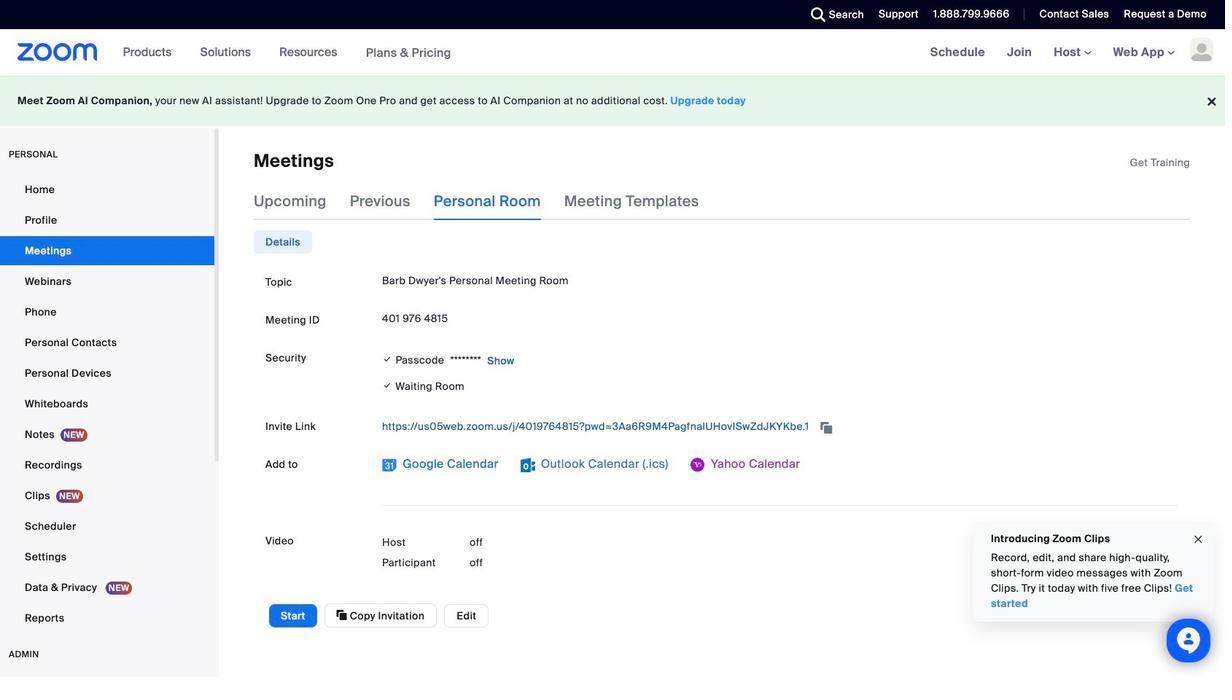 Task type: describe. For each thing, give the bounding box(es) containing it.
zoom logo image
[[18, 43, 97, 61]]

0 vertical spatial application
[[1130, 155, 1190, 170]]

checked image
[[382, 379, 393, 394]]

copy image
[[337, 609, 347, 622]]

tabs of meeting tab list
[[254, 183, 723, 221]]

add to yahoo calendar image
[[691, 458, 705, 473]]

1 vertical spatial application
[[382, 415, 1179, 439]]

checked image
[[382, 352, 393, 367]]



Task type: locate. For each thing, give the bounding box(es) containing it.
tab
[[254, 231, 312, 254]]

add to google calendar image
[[382, 458, 397, 473]]

product information navigation
[[112, 29, 462, 77]]

add to outlook calendar (.ics) image
[[520, 458, 535, 473]]

application
[[1130, 155, 1190, 170], [382, 415, 1179, 439]]

close image
[[1193, 531, 1204, 548]]

personal menu menu
[[0, 175, 214, 635]]

profile picture image
[[1190, 38, 1214, 61]]

banner
[[0, 29, 1225, 77]]

footer
[[0, 76, 1225, 126]]

tab list
[[254, 231, 312, 254]]

meetings navigation
[[920, 29, 1225, 77]]



Task type: vqa. For each thing, say whether or not it's contained in the screenshot.
All Clips
no



